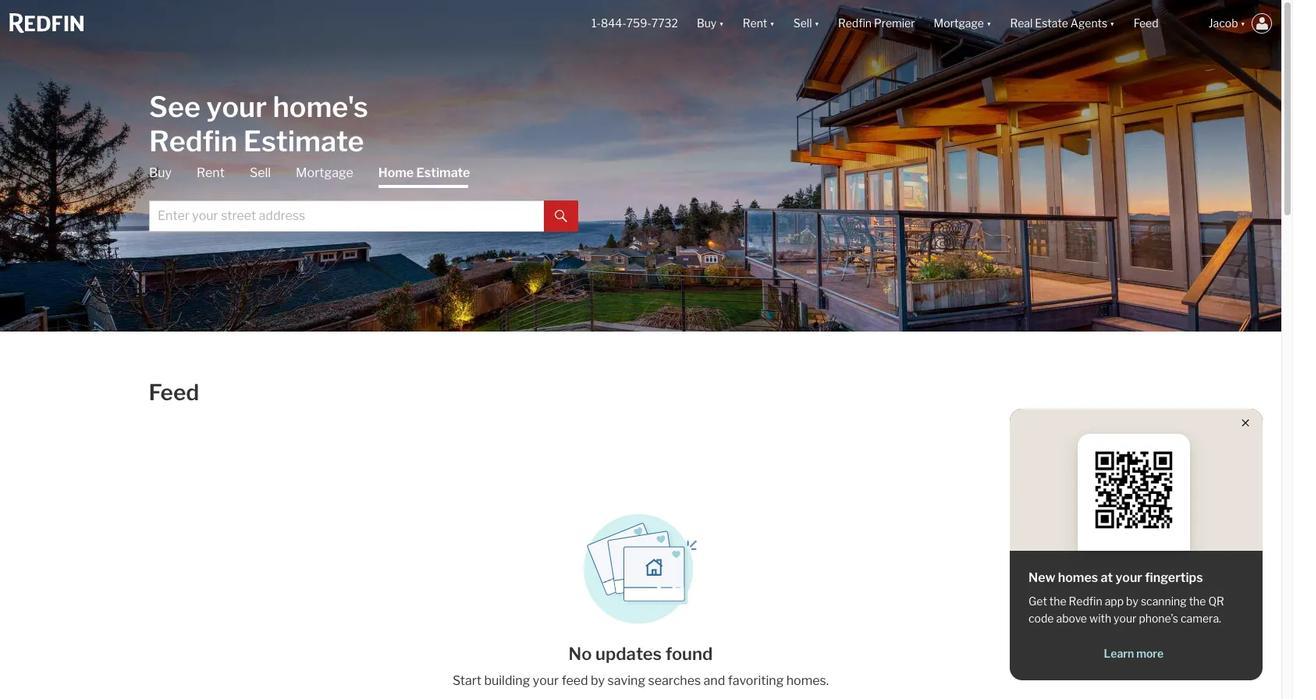 Task type: vqa. For each thing, say whether or not it's contained in the screenshot.
AGENTS
yes



Task type: describe. For each thing, give the bounding box(es) containing it.
found
[[666, 644, 713, 665]]

homes.
[[787, 674, 829, 689]]

1-844-759-7732
[[592, 17, 679, 30]]

app install qr code image
[[1091, 447, 1178, 534]]

1 the from the left
[[1050, 595, 1067, 608]]

sell link
[[250, 164, 271, 182]]

premier
[[875, 17, 916, 30]]

above
[[1057, 612, 1088, 625]]

mortgage link
[[296, 164, 354, 182]]

rent ▾ button
[[734, 0, 785, 47]]

1-
[[592, 17, 601, 30]]

▾ inside real estate agents ▾ link
[[1111, 17, 1116, 30]]

start
[[453, 674, 482, 689]]

sell ▾
[[794, 17, 820, 30]]

real
[[1011, 17, 1033, 30]]

▾ for buy ▾
[[719, 17, 724, 30]]

mortgage ▾
[[934, 17, 992, 30]]

estimate inside see your home's redfin estimate
[[243, 124, 364, 158]]

learn
[[1105, 647, 1135, 661]]

see
[[149, 89, 201, 124]]

redfin inside get the redfin app by scanning the qr code above with your phone's camera.
[[1069, 595, 1103, 608]]

759-
[[627, 17, 652, 30]]

new
[[1029, 571, 1056, 586]]

get the redfin app by scanning the qr code above with your phone's camera.
[[1029, 595, 1225, 625]]

rent ▾
[[743, 17, 775, 30]]

new homes at your fingertips
[[1029, 571, 1204, 586]]

buy for buy ▾
[[697, 17, 717, 30]]

favoriting
[[728, 674, 784, 689]]

code
[[1029, 612, 1055, 625]]

at
[[1101, 571, 1114, 586]]

and
[[704, 674, 726, 689]]

1-844-759-7732 link
[[592, 17, 679, 30]]

searches
[[648, 674, 701, 689]]

real estate agents ▾ button
[[1001, 0, 1125, 47]]

sell for sell ▾
[[794, 17, 813, 30]]

Enter your street address search field
[[149, 200, 544, 232]]

1 vertical spatial estimate
[[417, 165, 470, 180]]

your inside see your home's redfin estimate
[[207, 89, 267, 124]]

▾ for jacob ▾
[[1241, 17, 1246, 30]]

get
[[1029, 595, 1048, 608]]

feed inside button
[[1134, 17, 1159, 30]]

redfin premier
[[839, 17, 916, 30]]

app
[[1105, 595, 1125, 608]]

learn more
[[1105, 647, 1164, 661]]

scanning
[[1142, 595, 1187, 608]]

mortgage ▾ button
[[934, 0, 992, 47]]

mortgage ▾ button
[[925, 0, 1001, 47]]

fingertips
[[1146, 571, 1204, 586]]

▾ for rent ▾
[[770, 17, 775, 30]]

real estate agents ▾
[[1011, 17, 1116, 30]]

start building your feed by saving searches and favoriting homes.
[[453, 674, 829, 689]]



Task type: locate. For each thing, give the bounding box(es) containing it.
tab list containing buy
[[149, 164, 579, 232]]

0 horizontal spatial estimate
[[243, 124, 364, 158]]

0 vertical spatial mortgage
[[934, 17, 985, 30]]

1 horizontal spatial sell
[[794, 17, 813, 30]]

0 vertical spatial redfin
[[839, 17, 872, 30]]

no
[[569, 644, 592, 665]]

with
[[1090, 612, 1112, 625]]

by right app at the right bottom
[[1127, 595, 1139, 608]]

sell right rent ▾
[[794, 17, 813, 30]]

feed
[[1134, 17, 1159, 30], [149, 380, 199, 406]]

your left feed
[[533, 674, 559, 689]]

0 horizontal spatial sell
[[250, 165, 271, 180]]

0 horizontal spatial buy
[[149, 165, 172, 180]]

jacob ▾
[[1209, 17, 1246, 30]]

qr
[[1209, 595, 1225, 608]]

0 vertical spatial estimate
[[243, 124, 364, 158]]

estimate right home
[[417, 165, 470, 180]]

sell down see your home's redfin estimate
[[250, 165, 271, 180]]

▾ inside mortgage ▾ dropdown button
[[987, 17, 992, 30]]

redfin inside see your home's redfin estimate
[[149, 124, 238, 158]]

1 horizontal spatial estimate
[[417, 165, 470, 180]]

your right at
[[1116, 571, 1143, 586]]

2 the from the left
[[1190, 595, 1207, 608]]

updates
[[596, 644, 662, 665]]

4 ▾ from the left
[[987, 17, 992, 30]]

▾ inside rent ▾ dropdown button
[[770, 17, 775, 30]]

by
[[1127, 595, 1139, 608], [591, 674, 605, 689]]

3 ▾ from the left
[[815, 17, 820, 30]]

0 horizontal spatial feed
[[149, 380, 199, 406]]

rent ▾ button
[[743, 0, 775, 47]]

rent for rent
[[197, 165, 225, 180]]

1 horizontal spatial by
[[1127, 595, 1139, 608]]

homes
[[1059, 571, 1099, 586]]

by for feed
[[591, 674, 605, 689]]

estate
[[1036, 17, 1069, 30]]

building
[[484, 674, 530, 689]]

buy
[[697, 17, 717, 30], [149, 165, 172, 180]]

feed button
[[1125, 0, 1200, 47]]

your
[[207, 89, 267, 124], [1116, 571, 1143, 586], [1114, 612, 1137, 625], [533, 674, 559, 689]]

1 vertical spatial by
[[591, 674, 605, 689]]

1 horizontal spatial rent
[[743, 17, 768, 30]]

rent
[[743, 17, 768, 30], [197, 165, 225, 180]]

buy ▾ button
[[688, 0, 734, 47]]

7732
[[652, 17, 679, 30]]

0 horizontal spatial the
[[1050, 595, 1067, 608]]

by right feed
[[591, 674, 605, 689]]

buy inside dropdown button
[[697, 17, 717, 30]]

▾ right agents
[[1111, 17, 1116, 30]]

sell for sell
[[250, 165, 271, 180]]

jacob
[[1209, 17, 1239, 30]]

no updates found
[[569, 644, 713, 665]]

1 vertical spatial rent
[[197, 165, 225, 180]]

redfin up rent link
[[149, 124, 238, 158]]

2 horizontal spatial redfin
[[1069, 595, 1103, 608]]

1 horizontal spatial redfin
[[839, 17, 872, 30]]

phone's
[[1140, 612, 1179, 625]]

mortgage inside dropdown button
[[934, 17, 985, 30]]

your inside get the redfin app by scanning the qr code above with your phone's camera.
[[1114, 612, 1137, 625]]

redfin inside button
[[839, 17, 872, 30]]

1 vertical spatial sell
[[250, 165, 271, 180]]

2 vertical spatial redfin
[[1069, 595, 1103, 608]]

▾ right jacob
[[1241, 17, 1246, 30]]

▾ for mortgage ▾
[[987, 17, 992, 30]]

home's
[[273, 89, 368, 124]]

0 vertical spatial feed
[[1134, 17, 1159, 30]]

1 horizontal spatial buy
[[697, 17, 717, 30]]

6 ▾ from the left
[[1241, 17, 1246, 30]]

1 horizontal spatial the
[[1190, 595, 1207, 608]]

see your home's redfin estimate
[[149, 89, 368, 158]]

more
[[1137, 647, 1164, 661]]

the up camera.
[[1190, 595, 1207, 608]]

your down app at the right bottom
[[1114, 612, 1137, 625]]

mortgage left real
[[934, 17, 985, 30]]

0 vertical spatial buy
[[697, 17, 717, 30]]

home
[[379, 165, 414, 180]]

feed
[[562, 674, 588, 689]]

tab list
[[149, 164, 579, 232]]

2 ▾ from the left
[[770, 17, 775, 30]]

redfin premier button
[[829, 0, 925, 47]]

redfin up the above
[[1069, 595, 1103, 608]]

5 ▾ from the left
[[1111, 17, 1116, 30]]

0 horizontal spatial mortgage
[[296, 165, 354, 180]]

1 ▾ from the left
[[719, 17, 724, 30]]

buy link
[[149, 164, 172, 182]]

home estimate link
[[379, 164, 470, 188]]

1 vertical spatial buy
[[149, 165, 172, 180]]

mortgage
[[934, 17, 985, 30], [296, 165, 354, 180]]

saving
[[608, 674, 646, 689]]

1 horizontal spatial mortgage
[[934, 17, 985, 30]]

by for app
[[1127, 595, 1139, 608]]

real estate agents ▾ link
[[1011, 0, 1116, 47]]

buy for buy
[[149, 165, 172, 180]]

▾ for sell ▾
[[815, 17, 820, 30]]

▾ left sell ▾
[[770, 17, 775, 30]]

0 horizontal spatial by
[[591, 674, 605, 689]]

0 horizontal spatial redfin
[[149, 124, 238, 158]]

1 vertical spatial feed
[[149, 380, 199, 406]]

mortgage for mortgage
[[296, 165, 354, 180]]

▾
[[719, 17, 724, 30], [770, 17, 775, 30], [815, 17, 820, 30], [987, 17, 992, 30], [1111, 17, 1116, 30], [1241, 17, 1246, 30]]

camera.
[[1182, 612, 1222, 625]]

rent right buy ▾
[[743, 17, 768, 30]]

0 vertical spatial by
[[1127, 595, 1139, 608]]

▾ inside sell ▾ dropdown button
[[815, 17, 820, 30]]

rent link
[[197, 164, 225, 182]]

844-
[[601, 17, 627, 30]]

0 vertical spatial sell
[[794, 17, 813, 30]]

▾ left real
[[987, 17, 992, 30]]

sell inside dropdown button
[[794, 17, 813, 30]]

buy left rent link
[[149, 165, 172, 180]]

redfin
[[839, 17, 872, 30], [149, 124, 238, 158], [1069, 595, 1103, 608]]

mortgage for mortgage ▾
[[934, 17, 985, 30]]

estimate up mortgage link
[[243, 124, 364, 158]]

agents
[[1071, 17, 1108, 30]]

1 horizontal spatial feed
[[1134, 17, 1159, 30]]

1 vertical spatial redfin
[[149, 124, 238, 158]]

buy right the 7732
[[697, 17, 717, 30]]

0 horizontal spatial rent
[[197, 165, 225, 180]]

mortgage up enter your street address search field
[[296, 165, 354, 180]]

sell
[[794, 17, 813, 30], [250, 165, 271, 180]]

learn more link
[[1029, 647, 1240, 662]]

buy ▾ button
[[697, 0, 724, 47]]

the
[[1050, 595, 1067, 608], [1190, 595, 1207, 608]]

rent inside rent ▾ dropdown button
[[743, 17, 768, 30]]

your right see
[[207, 89, 267, 124]]

▾ right rent ▾
[[815, 17, 820, 30]]

rent for rent ▾
[[743, 17, 768, 30]]

by inside get the redfin app by scanning the qr code above with your phone's camera.
[[1127, 595, 1139, 608]]

sell ▾ button
[[794, 0, 820, 47]]

the right get
[[1050, 595, 1067, 608]]

redfin left 'premier'
[[839, 17, 872, 30]]

▾ left rent ▾
[[719, 17, 724, 30]]

sell ▾ button
[[785, 0, 829, 47]]

buy ▾
[[697, 17, 724, 30]]

estimate
[[243, 124, 364, 158], [417, 165, 470, 180]]

home estimate
[[379, 165, 470, 180]]

0 vertical spatial rent
[[743, 17, 768, 30]]

rent left sell link
[[197, 165, 225, 180]]

submit search image
[[555, 210, 568, 223]]

1 vertical spatial mortgage
[[296, 165, 354, 180]]

▾ inside buy ▾ dropdown button
[[719, 17, 724, 30]]



